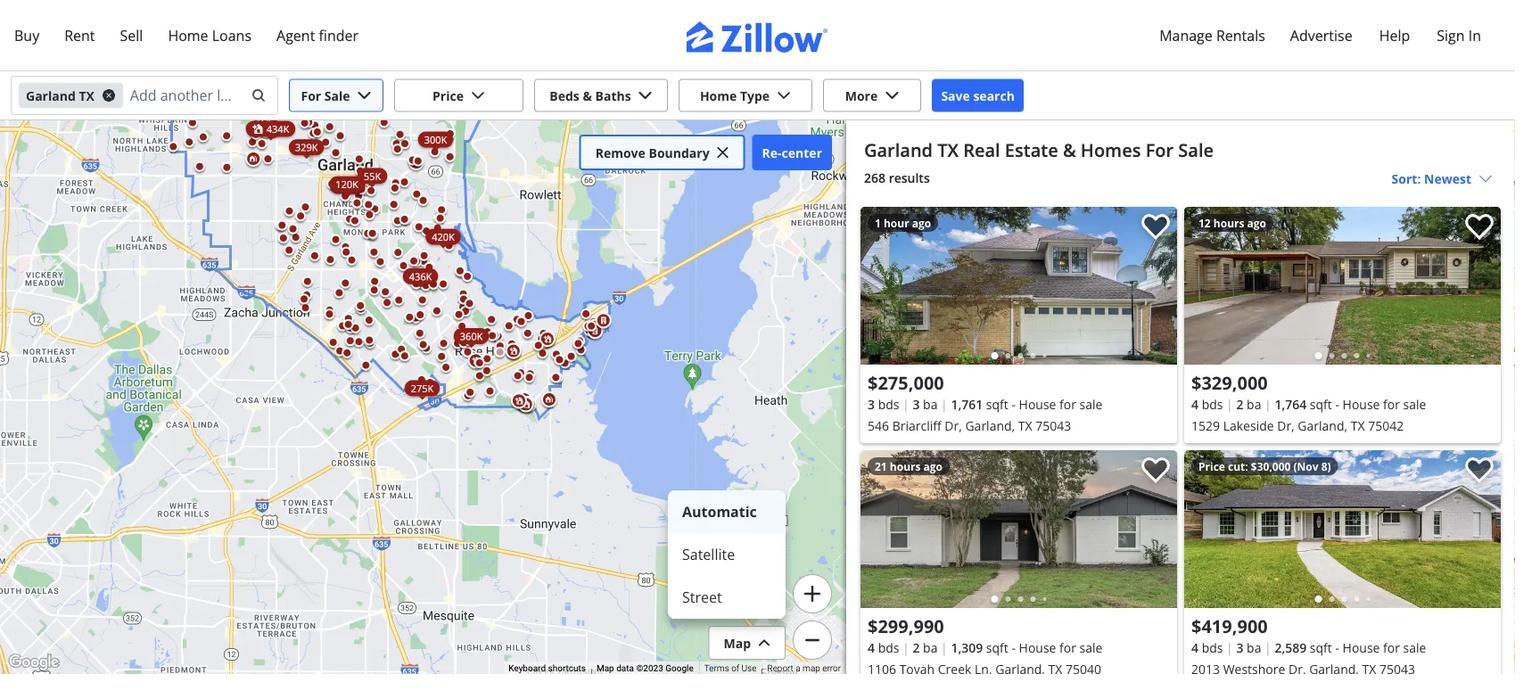 Task type: locate. For each thing, give the bounding box(es) containing it.
1529 lakeside dr, garland, tx 75042 image
[[1185, 207, 1502, 365]]

0 horizontal spatial dr,
[[945, 417, 963, 434]]

546 briarcliff dr, garland, tx 75043 link
[[868, 415, 1171, 436]]

chevron left image for $419,900
[[1194, 519, 1215, 540]]

chevron left image down 21
[[870, 519, 891, 540]]

save
[[942, 87, 971, 104]]

sort:
[[1392, 170, 1422, 187]]

chevron down image inside "home type" dropdown button
[[777, 88, 792, 103]]

chevron left image for $299,990
[[870, 519, 891, 540]]

1 horizontal spatial hours
[[1214, 215, 1245, 230]]

map up of
[[724, 635, 751, 652]]

3 ba for $275,000
[[913, 396, 938, 413]]

save this home image
[[1466, 214, 1495, 240], [1142, 458, 1171, 484], [1466, 458, 1495, 484]]

ago right hour
[[913, 215, 932, 230]]

75042
[[1369, 417, 1405, 434]]

chevron down image
[[357, 88, 372, 103], [471, 88, 485, 103], [777, 88, 792, 103]]

0 horizontal spatial map
[[597, 663, 615, 674]]

home image
[[21, 94, 61, 133]]

1 horizontal spatial chevron down image
[[471, 88, 485, 103]]

rentals
[[1217, 25, 1266, 45]]

- house for sale for $299,990
[[1012, 639, 1103, 656]]

tx left remove tag icon
[[79, 87, 94, 104]]

0 horizontal spatial garland,
[[966, 417, 1016, 434]]

chevron down image right newest
[[1479, 172, 1494, 186]]

tx left 75042
[[1352, 417, 1366, 434]]

- house for sale right 1,309 sqft
[[1012, 639, 1103, 656]]

2 horizontal spatial chevron down image
[[1479, 172, 1494, 186]]

1 horizontal spatial garland,
[[1299, 417, 1348, 434]]

$419,900
[[1192, 614, 1269, 638]]

434k link
[[246, 121, 296, 137]]

1 horizontal spatial map
[[724, 635, 751, 652]]

1 dr, from the left
[[945, 417, 963, 434]]

chevron down image inside beds & baths dropdown button
[[639, 88, 653, 103]]

ago
[[913, 215, 932, 230], [1248, 215, 1267, 230], [924, 459, 943, 474]]

newest
[[1425, 170, 1472, 187]]

2 horizontal spatial chevron right image
[[1471, 275, 1493, 297]]

tx left 75043
[[1019, 417, 1033, 434]]

1,761
[[952, 396, 983, 413]]

300k 329k
[[295, 133, 447, 154]]

& inside main content
[[1063, 137, 1077, 162]]

ba
[[924, 396, 938, 413], [1247, 396, 1262, 413], [924, 639, 938, 656], [1247, 639, 1262, 656]]

1 vertical spatial price
[[1199, 459, 1226, 474]]

estate
[[1005, 137, 1059, 162]]

12
[[1199, 215, 1211, 230]]

dr,
[[945, 417, 963, 434], [1278, 417, 1295, 434]]

menu
[[668, 491, 786, 619]]

map inside dropdown button
[[724, 635, 751, 652]]

main content containing garland tx real estate & homes for sale
[[847, 120, 1516, 675]]

street button
[[668, 576, 786, 619]]

dr, down 1,764
[[1278, 417, 1295, 434]]

sale for $419,900
[[1404, 639, 1427, 656]]

- house for sale right 2,589 sqft
[[1336, 639, 1427, 656]]

main content
[[847, 120, 1516, 675]]

garland, for $329,000
[[1299, 417, 1348, 434]]

chevron left image down price cut: $30,000 (nov 8)
[[1194, 519, 1215, 540]]

beds & baths
[[550, 87, 631, 104]]

2 garland, from the left
[[1299, 417, 1348, 434]]

price for price cut: $30,000 (nov 8)
[[1199, 459, 1226, 474]]

bds up 546
[[879, 396, 900, 413]]

buy link
[[2, 15, 52, 56]]

- house for sale up 75043
[[1012, 396, 1103, 413]]

1 horizontal spatial chevron right image
[[1147, 275, 1169, 297]]

ba up lakeside
[[1247, 396, 1262, 413]]

chevron left image inside property images, use arrow keys to navigate, image 1 of 9 group
[[870, 275, 891, 297]]

home inside main navigation
[[168, 25, 208, 45]]

sqft for $299,990
[[987, 639, 1009, 656]]

4 bds down the $419,900
[[1192, 639, 1224, 656]]

3 down the $419,900
[[1237, 639, 1244, 656]]

1 horizontal spatial home
[[700, 87, 737, 104]]

1 chevron down image from the left
[[357, 88, 372, 103]]

for right 2,589 sqft
[[1384, 639, 1401, 656]]

sqft right 1,764
[[1311, 396, 1333, 413]]

0 horizontal spatial &
[[583, 87, 592, 104]]

ba for $275,000
[[924, 396, 938, 413]]

chevron right image
[[241, 179, 263, 200], [1147, 275, 1169, 297], [1471, 275, 1493, 297]]

chevron right image
[[1147, 519, 1169, 540], [1471, 519, 1493, 540]]

home inside dropdown button
[[700, 87, 737, 104]]

chevron right image for $419,900
[[1471, 519, 1493, 540]]

0 horizontal spatial garland
[[26, 87, 76, 104]]

tx left real
[[938, 137, 959, 162]]

price left cut: at the bottom of the page
[[1199, 459, 1226, 474]]

1 horizontal spatial 2
[[1237, 396, 1244, 413]]

- right 2,589 sqft
[[1336, 639, 1340, 656]]

275k link
[[405, 381, 440, 397]]

1 horizontal spatial chevron right image
[[1471, 519, 1493, 540]]

-
[[1012, 396, 1016, 413], [1336, 396, 1340, 413], [1012, 639, 1016, 656], [1336, 639, 1340, 656]]

0 vertical spatial map
[[724, 635, 751, 652]]

loans
[[212, 25, 252, 45]]

120k
[[336, 178, 359, 191]]

sale for $275,000
[[1080, 396, 1103, 413]]

bds down the $419,900
[[1202, 639, 1224, 656]]

1 horizontal spatial dr,
[[1278, 417, 1295, 434]]

report
[[768, 663, 794, 674]]

2 down $299,990
[[913, 639, 920, 656]]

ba for $329,000
[[1247, 396, 1262, 413]]

436k 420k
[[409, 230, 455, 283]]

chevron left image down 1
[[870, 275, 891, 297]]

1 horizontal spatial &
[[1063, 137, 1077, 162]]

home
[[168, 25, 208, 45], [700, 87, 737, 104]]

3 ba up briarcliff at right bottom
[[913, 396, 938, 413]]

ba down the $419,900
[[1247, 639, 1262, 656]]

0 horizontal spatial home
[[168, 25, 208, 45]]

0 horizontal spatial chevron down image
[[639, 88, 653, 103]]

- up 1529 lakeside dr, garland, tx 75042 link
[[1336, 396, 1340, 413]]

price button
[[394, 79, 524, 112]]

4
[[1192, 396, 1199, 413], [868, 639, 875, 656], [1192, 639, 1199, 656]]

re-center button
[[753, 135, 832, 170]]

$30,000
[[1252, 459, 1291, 474]]

ba up briarcliff at right bottom
[[924, 396, 938, 413]]

1 horizontal spatial chevron down image
[[885, 88, 900, 103]]

1 chevron right image from the left
[[1147, 519, 1169, 540]]

1 vertical spatial 3 ba
[[1237, 639, 1262, 656]]

chevron left image inside "property images, use arrow keys to navigate, image 1 of 16" group
[[870, 519, 891, 540]]

2 dr, from the left
[[1278, 417, 1295, 434]]

0 horizontal spatial chevron right image
[[1147, 519, 1169, 540]]

2 for $299,990
[[913, 639, 920, 656]]

3 up 546
[[868, 396, 875, 413]]

chevron down image inside more dropdown button
[[885, 88, 900, 103]]

- up 546 briarcliff dr, garland, tx 75043 link
[[1012, 396, 1016, 413]]

property images, use arrow keys to navigate, image 1 of 9 group
[[861, 207, 1178, 369]]

2 horizontal spatial chevron down image
[[777, 88, 792, 103]]

house right 2,589 sqft
[[1343, 639, 1381, 656]]

baths
[[596, 87, 631, 104]]

4 bds for $299,990
[[868, 639, 900, 656]]

keyboard shortcuts
[[509, 663, 586, 674]]

satellite button
[[668, 534, 786, 576]]

- for $299,990
[[1012, 639, 1016, 656]]

chevron down image right more
[[885, 88, 900, 103]]

1 vertical spatial 2 ba
[[913, 639, 938, 656]]

3 up briarcliff at right bottom
[[913, 396, 920, 413]]

in
[[1469, 25, 1482, 45]]

garland for garland tx
[[26, 87, 76, 104]]

hours right 12
[[1214, 215, 1245, 230]]

chevron left image inside property images, use arrow keys to navigate, image 1 of 27 group
[[1194, 519, 1215, 540]]

2 ba down $299,990
[[913, 639, 938, 656]]

- house for sale
[[1012, 396, 1103, 413], [1336, 396, 1427, 413], [1012, 639, 1103, 656], [1336, 639, 1427, 656]]

help link
[[1368, 15, 1423, 56]]

1 horizontal spatial 2 ba
[[1237, 396, 1262, 413]]

21
[[875, 459, 888, 474]]

2 chevron down image from the left
[[471, 88, 485, 103]]

0 vertical spatial 2
[[1237, 396, 1244, 413]]

- house for sale for $419,900
[[1336, 639, 1427, 656]]

chevron down image for beds & baths
[[639, 88, 653, 103]]

Search text field
[[130, 81, 240, 110]]

chevron down image for price
[[471, 88, 485, 103]]

hours right 21
[[890, 459, 921, 474]]

4 bds down $299,990
[[868, 639, 900, 656]]

& right beds
[[583, 87, 592, 104]]

chevron down image up 300k 329k
[[357, 88, 372, 103]]

1 vertical spatial &
[[1063, 137, 1077, 162]]

1 horizontal spatial 3
[[913, 396, 920, 413]]

55k link
[[358, 168, 387, 184]]

chevron right image for $329,000
[[1471, 275, 1493, 297]]

home left type
[[700, 87, 737, 104]]

chevron down image inside sort: newest dropdown button
[[1479, 172, 1494, 186]]

property images, use arrow keys to navigate, image 1 of 27 group
[[1185, 451, 1502, 613]]

garland,
[[966, 417, 1016, 434], [1299, 417, 1348, 434]]

(nov
[[1294, 459, 1319, 474]]

dr, down 1,761 at right
[[945, 417, 963, 434]]

& right estate
[[1063, 137, 1077, 162]]

2
[[1237, 396, 1244, 413], [913, 639, 920, 656]]

1 horizontal spatial price
[[1199, 459, 1226, 474]]

save this home button for $275,000
[[1128, 207, 1178, 257]]

1 vertical spatial garland
[[865, 137, 933, 162]]

chevron left image for $275,000
[[870, 275, 891, 297]]

2,589
[[1275, 639, 1307, 656]]

chevron right image inside property images, use arrow keys to navigate, image 1 of 9 group
[[1147, 275, 1169, 297]]

1529 lakeside dr, garland, tx 75042 link
[[1192, 415, 1495, 436]]

data
[[617, 663, 634, 674]]

436k
[[409, 270, 432, 283]]

0 horizontal spatial 2
[[913, 639, 920, 656]]

0 horizontal spatial 2 ba
[[913, 639, 938, 656]]

chevron down image
[[639, 88, 653, 103], [885, 88, 900, 103], [1479, 172, 1494, 186]]

for for $329,000
[[1384, 396, 1401, 413]]

0 vertical spatial hours
[[1214, 215, 1245, 230]]

price up 300k on the left top of the page
[[433, 87, 464, 104]]

house
[[1019, 396, 1057, 413], [1343, 396, 1381, 413], [1019, 639, 1057, 656], [1343, 639, 1381, 656]]

menu containing automatic
[[668, 491, 786, 619]]

©2023
[[637, 663, 664, 674]]

75043
[[1036, 417, 1072, 434]]

for for $419,900
[[1384, 639, 1401, 656]]

a
[[796, 663, 801, 674]]

filters element
[[0, 71, 1516, 120]]

4 down the $419,900
[[1192, 639, 1199, 656]]

268
[[865, 170, 886, 186]]

hours for $299,990
[[890, 459, 921, 474]]

1 vertical spatial home
[[700, 87, 737, 104]]

chevron down image for sort: newest
[[1479, 172, 1494, 186]]

2 ba up lakeside
[[1237, 396, 1262, 413]]

2 up lakeside
[[1237, 396, 1244, 413]]

for for $299,990
[[1060, 639, 1077, 656]]

0 vertical spatial price
[[433, 87, 464, 104]]

ago for $275,000
[[913, 215, 932, 230]]

for up 75042
[[1384, 396, 1401, 413]]

house right 1,309 sqft
[[1019, 639, 1057, 656]]

4 up 1529
[[1192, 396, 1199, 413]]

ba down $299,990
[[924, 639, 938, 656]]

2 horizontal spatial 3
[[1237, 639, 1244, 656]]

garland, for $275,000
[[966, 417, 1016, 434]]

chevron right image for $275,000
[[1147, 275, 1169, 297]]

tx
[[79, 87, 94, 104], [938, 137, 959, 162], [1019, 417, 1033, 434], [1352, 417, 1366, 434]]

ago down briarcliff at right bottom
[[924, 459, 943, 474]]

chevron left image
[[870, 275, 891, 297], [870, 519, 891, 540], [1194, 519, 1215, 540]]

1 vertical spatial hours
[[890, 459, 921, 474]]

house for $299,990
[[1019, 639, 1057, 656]]

garland, down 1,764 sqft
[[1299, 417, 1348, 434]]

rent
[[64, 25, 95, 45]]

save this home button for $299,990
[[1128, 451, 1178, 501]]

4 for $329,000
[[1192, 396, 1199, 413]]

home loans
[[168, 25, 252, 45]]

0 horizontal spatial hours
[[890, 459, 921, 474]]

1 horizontal spatial garland
[[865, 137, 933, 162]]

price inside main content
[[1199, 459, 1226, 474]]

home left loans
[[168, 25, 208, 45]]

2 ba for $299,990
[[913, 639, 938, 656]]

3 for $275,000
[[913, 396, 920, 413]]

chevron down image right type
[[777, 88, 792, 103]]

for right 1,309 sqft
[[1060, 639, 1077, 656]]

sqft right 2,589
[[1311, 639, 1333, 656]]

bds down $299,990
[[879, 639, 900, 656]]

4 down $299,990
[[868, 639, 875, 656]]

save this home image for $419,900
[[1466, 458, 1495, 484]]

0 vertical spatial &
[[583, 87, 592, 104]]

price inside "popup button"
[[433, 87, 464, 104]]

4 bds up 1529
[[1192, 396, 1224, 413]]

ago right 12
[[1248, 215, 1267, 230]]

save this home button
[[1128, 207, 1178, 257], [1452, 207, 1502, 257], [1128, 451, 1178, 501], [1452, 451, 1502, 501]]

bds up 1529
[[1202, 396, 1224, 413]]

search image
[[252, 88, 266, 103]]

- house for sale for $329,000
[[1336, 396, 1427, 413]]

zillow logo image
[[687, 21, 829, 53]]

- right 1,309 sqft
[[1012, 639, 1016, 656]]

garland left remove tag icon
[[26, 87, 76, 104]]

close image
[[717, 146, 730, 159]]

save this home button for $329,000
[[1452, 207, 1502, 257]]

save search button
[[932, 79, 1025, 112]]

0 vertical spatial home
[[168, 25, 208, 45]]

map for map data ©2023 google
[[597, 663, 615, 674]]

4 bds for $419,900
[[1192, 639, 1224, 656]]

hours
[[1214, 215, 1245, 230], [890, 459, 921, 474]]

0 vertical spatial 3 ba
[[913, 396, 938, 413]]

manage
[[1160, 25, 1213, 45]]

chevron down image inside price "popup button"
[[471, 88, 485, 103]]

4 for $299,990
[[868, 639, 875, 656]]

dr, for $329,000
[[1278, 417, 1295, 434]]

use
[[742, 663, 757, 674]]

3 ba down the $419,900
[[1237, 639, 1262, 656]]

garland inside filters element
[[26, 87, 76, 104]]

0 horizontal spatial chevron down image
[[357, 88, 372, 103]]

help
[[1380, 25, 1411, 45]]

3 for $419,900
[[1237, 639, 1244, 656]]

0 horizontal spatial price
[[433, 87, 464, 104]]

chevron down image right baths
[[639, 88, 653, 103]]

ba for $419,900
[[1247, 639, 1262, 656]]

- house for sale up 75042
[[1336, 396, 1427, 413]]

real
[[964, 137, 1001, 162]]

1 vertical spatial 2
[[913, 639, 920, 656]]

garland up 268 results
[[865, 137, 933, 162]]

home for home loans
[[168, 25, 208, 45]]

0 vertical spatial 2 ba
[[1237, 396, 1262, 413]]

house up 1529 lakeside dr, garland, tx 75042 link
[[1343, 396, 1381, 413]]

sign
[[1438, 25, 1466, 45]]

0 horizontal spatial 3 ba
[[913, 396, 938, 413]]

0 horizontal spatial chevron right image
[[241, 179, 263, 200]]

329k
[[295, 141, 318, 154]]

sqft right 1,761 at right
[[987, 396, 1009, 413]]

3 chevron down image from the left
[[777, 88, 792, 103]]

0 vertical spatial garland
[[26, 87, 76, 104]]

sqft right 1,309
[[987, 639, 1009, 656]]

chevron down image for more
[[885, 88, 900, 103]]

1 vertical spatial map
[[597, 663, 615, 674]]

for up 75043
[[1060, 396, 1077, 413]]

1 horizontal spatial 3 ba
[[1237, 639, 1262, 656]]

garland, down 1,761 sqft
[[966, 417, 1016, 434]]

map
[[724, 635, 751, 652], [597, 663, 615, 674]]

map left data
[[597, 663, 615, 674]]

2 chevron right image from the left
[[1471, 519, 1493, 540]]

434k
[[267, 122, 289, 136]]

1 garland, from the left
[[966, 417, 1016, 434]]

2 ba
[[1237, 396, 1262, 413], [913, 639, 938, 656]]

boundary
[[649, 144, 710, 161]]

chevron down image left beds
[[471, 88, 485, 103]]

house up 75043
[[1019, 396, 1057, 413]]



Task type: describe. For each thing, give the bounding box(es) containing it.
tx inside 1529 lakeside dr, garland, tx 75042 link
[[1352, 417, 1366, 434]]

rent link
[[52, 15, 108, 56]]

4 for $419,900
[[1192, 639, 1199, 656]]

agent finder
[[277, 25, 359, 45]]

save this home image for $299,990
[[1142, 458, 1171, 484]]

lakeside
[[1224, 417, 1275, 434]]

save this home image
[[1142, 214, 1171, 240]]

map region
[[0, 0, 925, 675]]

chevron down image for home type
[[777, 88, 792, 103]]

error
[[823, 663, 841, 674]]

center
[[782, 144, 823, 161]]

map data ©2023 google
[[597, 663, 694, 674]]

for
[[1146, 137, 1174, 162]]

google
[[666, 663, 694, 674]]

price cut: $30,000 (nov 8)
[[1199, 459, 1332, 474]]

sqft for $275,000
[[987, 396, 1009, 413]]

sort: newest button
[[1388, 169, 1498, 189]]

sale for $299,990
[[1080, 639, 1103, 656]]

21 hours ago
[[875, 459, 943, 474]]

garland tx real estate & homes for sale
[[865, 137, 1214, 162]]

$299,990
[[868, 614, 945, 638]]

300k
[[424, 133, 447, 146]]

re-
[[763, 144, 782, 161]]

terms of use link
[[705, 663, 757, 674]]

automatic
[[683, 502, 757, 522]]

546 briarcliff dr, garland, tx 75043 image
[[861, 207, 1178, 365]]

sell link
[[108, 15, 156, 56]]

& inside dropdown button
[[583, 87, 592, 104]]

chevron up image
[[758, 637, 771, 650]]

homes
[[1081, 137, 1142, 162]]

advertise link
[[1278, 15, 1366, 56]]

1 hour ago
[[875, 215, 932, 230]]

garland tx
[[26, 87, 94, 104]]

- for $419,900
[[1336, 639, 1340, 656]]

- for $275,000
[[1012, 396, 1016, 413]]

420k link
[[426, 229, 461, 245]]

advertise
[[1291, 25, 1353, 45]]

chevron right image for $299,990
[[1147, 519, 1169, 540]]

546 briarcliff dr, garland, tx 75043
[[868, 417, 1072, 434]]

360k
[[460, 330, 483, 343]]

$275,000
[[868, 370, 945, 395]]

3 ba for $419,900
[[1237, 639, 1262, 656]]

re-center
[[763, 144, 823, 161]]

ba for $299,990
[[924, 639, 938, 656]]

sale for $329,000
[[1404, 396, 1427, 413]]

home loans link
[[156, 15, 264, 56]]

property images, use arrow keys to navigate, image 1 of 18 group
[[1185, 207, 1502, 369]]

more button
[[824, 79, 922, 112]]

chevron left image
[[1194, 275, 1215, 297]]

price for price
[[433, 87, 464, 104]]

buy
[[14, 25, 39, 45]]

home type button
[[679, 79, 813, 112]]

sqft for $329,000
[[1311, 396, 1333, 413]]

type
[[740, 87, 770, 104]]

results
[[889, 170, 930, 186]]

350k
[[336, 179, 359, 193]]

house for $419,900
[[1343, 639, 1381, 656]]

12 hours ago
[[1199, 215, 1267, 230]]

map button
[[709, 626, 786, 660]]

2013 westshore dr, garland, tx 75043 image
[[1185, 451, 1502, 609]]

google image
[[4, 651, 63, 675]]

cut:
[[1229, 459, 1249, 474]]

1106 toyah creek ln, garland, tx 75040 image
[[861, 451, 1178, 609]]

sqft for $419,900
[[1311, 639, 1333, 656]]

1529 lakeside dr, garland, tx 75042
[[1192, 417, 1405, 434]]

plus image
[[803, 585, 822, 604]]

agent
[[277, 25, 315, 45]]

4 bds for $329,000
[[1192, 396, 1224, 413]]

save search
[[942, 87, 1015, 104]]

300k link
[[418, 132, 454, 148]]

ago for $329,000
[[1248, 215, 1267, 230]]

keyboard shortcuts button
[[509, 663, 586, 675]]

sort: newest
[[1392, 170, 1472, 187]]

save this home image for $329,000
[[1466, 214, 1495, 240]]

1,764
[[1275, 396, 1307, 413]]

garland for garland tx real estate & homes for sale
[[865, 137, 933, 162]]

1,309 sqft
[[952, 639, 1009, 656]]

manage rentals link
[[1148, 15, 1278, 56]]

1,761 sqft
[[952, 396, 1009, 413]]

report a map error
[[768, 663, 841, 674]]

bds for $329,000
[[1202, 396, 1224, 413]]

$329,000
[[1192, 370, 1269, 395]]

0 horizontal spatial 3
[[868, 396, 875, 413]]

275k
[[411, 382, 434, 395]]

minus image
[[803, 631, 822, 650]]

agent finder link
[[264, 15, 371, 56]]

120k link
[[329, 176, 365, 192]]

property images, use arrow keys to navigate, image 1 of 16 group
[[861, 451, 1178, 613]]

shortcuts
[[548, 663, 586, 674]]

clear field image
[[249, 88, 263, 103]]

street
[[683, 588, 722, 607]]

bds for $419,900
[[1202, 639, 1224, 656]]

sign in
[[1438, 25, 1482, 45]]

268 results
[[865, 170, 930, 186]]

- house for sale for $275,000
[[1012, 396, 1103, 413]]

1
[[875, 215, 881, 230]]

8)
[[1322, 459, 1332, 474]]

house for $275,000
[[1019, 396, 1057, 413]]

2 ba for $329,000
[[1237, 396, 1262, 413]]

- for $329,000
[[1336, 396, 1340, 413]]

main navigation
[[0, 0, 1516, 294]]

329k link
[[289, 139, 324, 155]]

2 for $329,000
[[1237, 396, 1244, 413]]

dr, for $275,000
[[945, 417, 963, 434]]

map for map
[[724, 635, 751, 652]]

remove tag image
[[102, 88, 116, 103]]

420k
[[432, 230, 455, 244]]

terms
[[705, 663, 730, 674]]

bds for $299,990
[[879, 639, 900, 656]]

sign in link
[[1425, 15, 1495, 56]]

report a map error link
[[768, 663, 841, 674]]

beds & baths button
[[534, 79, 668, 112]]

hours for $329,000
[[1214, 215, 1245, 230]]

finder
[[319, 25, 359, 45]]

of
[[732, 663, 740, 674]]

manage rentals
[[1160, 25, 1266, 45]]

ago for $299,990
[[924, 459, 943, 474]]

remove
[[596, 144, 646, 161]]

tx inside filters element
[[79, 87, 94, 104]]

home type
[[700, 87, 770, 104]]

sale
[[1179, 137, 1214, 162]]

350k link
[[330, 178, 365, 194]]

tx inside 546 briarcliff dr, garland, tx 75043 link
[[1019, 417, 1033, 434]]

save this home button for $419,900
[[1452, 451, 1502, 501]]

1,764 sqft
[[1275, 396, 1333, 413]]

home for home type
[[700, 87, 737, 104]]

keyboard
[[509, 663, 546, 674]]

chevron right image inside main navigation
[[241, 179, 263, 200]]

map
[[803, 663, 821, 674]]

55k
[[364, 169, 381, 183]]

436k link
[[403, 268, 438, 285]]

1529
[[1192, 417, 1221, 434]]

house for $329,000
[[1343, 396, 1381, 413]]

for for $275,000
[[1060, 396, 1077, 413]]

bds for $275,000
[[879, 396, 900, 413]]



Task type: vqa. For each thing, say whether or not it's contained in the screenshot.


